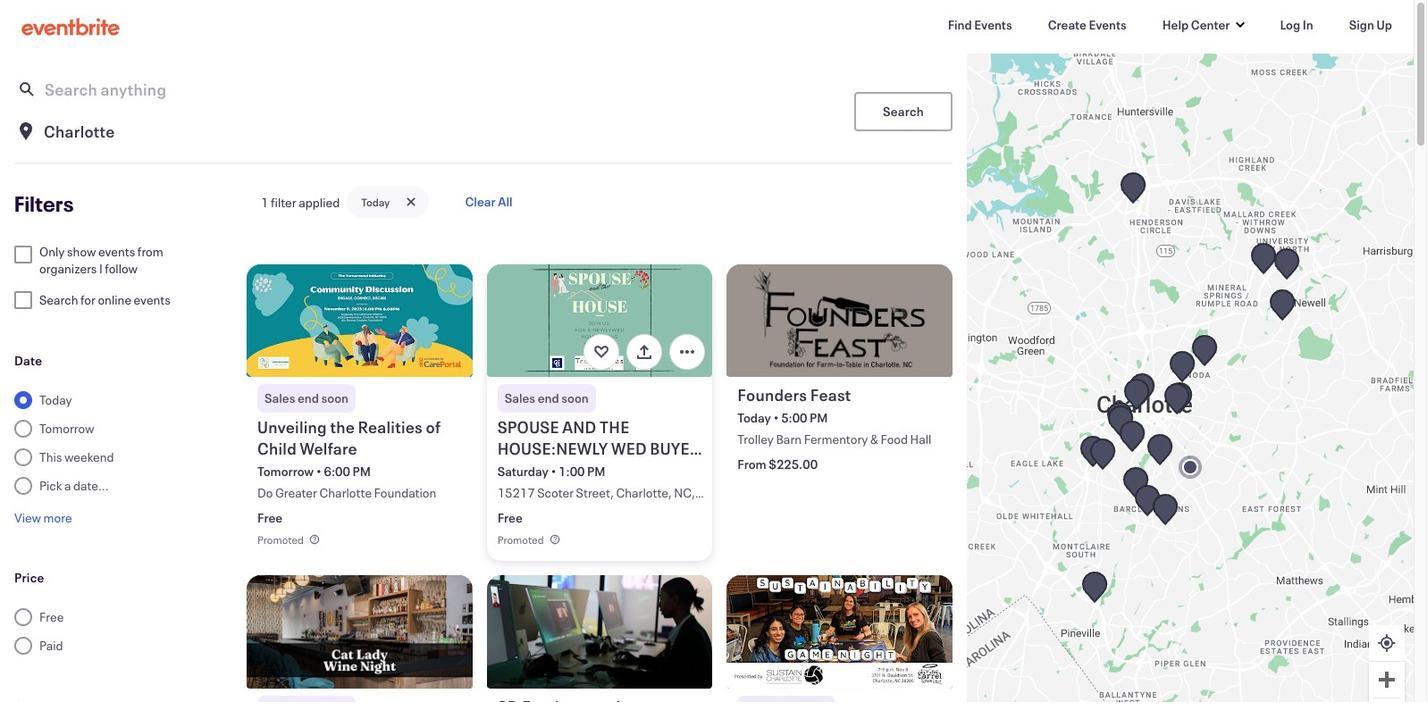 Task type: locate. For each thing, give the bounding box(es) containing it.
sales up unveiling on the bottom left
[[265, 390, 295, 407]]

fermentory
[[804, 431, 868, 448]]

2 vertical spatial today
[[738, 410, 771, 427]]

sales
[[265, 390, 295, 407], [505, 390, 535, 407]]

•
[[773, 410, 779, 427], [316, 463, 322, 480], [551, 463, 556, 480]]

2 horizontal spatial free
[[497, 510, 523, 527]]

today down date
[[39, 391, 72, 408]]

pm right 6:00
[[352, 463, 371, 480]]

search inside button
[[883, 102, 924, 119]]

from
[[137, 243, 163, 260]]

0 horizontal spatial sales end soon
[[265, 390, 349, 407]]

1 horizontal spatial pm
[[587, 463, 605, 480]]

• left 5:00
[[773, 410, 779, 427]]

0 vertical spatial search
[[883, 102, 924, 119]]

promoted for 15217
[[497, 533, 544, 547]]

charlotte
[[319, 485, 372, 502]]

filters
[[14, 189, 74, 218]]

and
[[562, 417, 596, 438]]

barn
[[776, 431, 802, 448]]

1 vertical spatial search
[[39, 291, 78, 308]]

free down the do
[[257, 510, 282, 527]]

child
[[257, 438, 297, 460]]

None text field
[[44, 115, 847, 147]]

1 horizontal spatial •
[[551, 463, 556, 480]]

0 horizontal spatial •
[[316, 463, 322, 480]]

events for find events
[[974, 16, 1012, 33]]

date
[[14, 352, 42, 369]]

from
[[738, 456, 766, 473]]

0 horizontal spatial events
[[974, 16, 1012, 33]]

2 sales end soon from the left
[[505, 390, 589, 407]]

this
[[39, 449, 62, 466]]

2 soon from the left
[[561, 390, 589, 407]]

0 horizontal spatial today
[[39, 391, 72, 408]]

promoted down the do
[[257, 533, 304, 547]]

foundation
[[374, 485, 436, 502]]

1 horizontal spatial events
[[1089, 16, 1127, 33]]

1 horizontal spatial free
[[257, 510, 282, 527]]

tomorrow up "greater"
[[257, 463, 314, 480]]

soon up the
[[321, 390, 349, 407]]

1 horizontal spatial end
[[538, 390, 559, 407]]

tomorrow
[[39, 420, 94, 437], [257, 463, 314, 480]]

2 end from the left
[[538, 390, 559, 407]]

1:00
[[559, 463, 585, 480]]

1 horizontal spatial search
[[883, 102, 924, 119]]

online
[[98, 291, 131, 308]]

free
[[257, 510, 282, 527], [497, 510, 523, 527], [39, 609, 64, 626]]

founders feast today • 5:00 pm trolley barn fermentory & food hall from $225.00
[[738, 385, 932, 473]]

free down 15217
[[497, 510, 523, 527]]

1 vertical spatial today
[[39, 391, 72, 408]]

1 horizontal spatial promoted
[[497, 533, 544, 547]]

free up "paid"
[[39, 609, 64, 626]]

events
[[98, 243, 135, 260], [134, 291, 171, 308]]

sales end soon up spouse
[[505, 390, 589, 407]]

pm up the street, in the left of the page
[[587, 463, 605, 480]]

1 horizontal spatial sales
[[505, 390, 535, 407]]

founders
[[738, 385, 807, 406]]

end up spouse
[[538, 390, 559, 407]]

a
[[64, 477, 71, 494]]

end for saturday
[[538, 390, 559, 407]]

2 horizontal spatial pm
[[810, 410, 828, 427]]

end
[[298, 390, 319, 407], [538, 390, 559, 407]]

promoted for child
[[257, 533, 304, 547]]

hall
[[910, 431, 932, 448]]

Search anything search field
[[45, 73, 853, 105]]

realities
[[358, 417, 423, 438]]

end for unveiling
[[298, 390, 319, 407]]

view more
[[14, 509, 72, 526]]

15217
[[497, 485, 535, 502]]

events
[[974, 16, 1012, 33], [1089, 16, 1127, 33]]

1 vertical spatial events
[[134, 291, 171, 308]]

0 horizontal spatial sales
[[265, 390, 295, 407]]

soon for the
[[321, 390, 349, 407]]

2 promoted from the left
[[497, 533, 544, 547]]

cat lady wine night primary image image
[[247, 576, 472, 689]]

1 soon from the left
[[321, 390, 349, 407]]

5:00
[[781, 410, 807, 427]]

pm inside "founders feast today • 5:00 pm trolley barn fermentory & food hall from $225.00"
[[810, 410, 828, 427]]

0 vertical spatial today
[[361, 195, 390, 209]]

create events link
[[1034, 7, 1141, 43]]

map region
[[894, 32, 1427, 702]]

soon
[[321, 390, 349, 407], [561, 390, 589, 407]]

2 sales from the left
[[505, 390, 535, 407]]

end up unveiling on the bottom left
[[298, 390, 319, 407]]

create
[[1048, 16, 1086, 33]]

• left 1:00 at left bottom
[[551, 463, 556, 480]]

in
[[1303, 16, 1313, 33]]

promoted
[[257, 533, 304, 547], [497, 533, 544, 547]]

events left 'from'
[[98, 243, 135, 260]]

all
[[498, 193, 512, 210]]

0 horizontal spatial end
[[298, 390, 319, 407]]

follow
[[105, 260, 138, 277]]

log in
[[1280, 16, 1313, 33]]

0 vertical spatial events
[[98, 243, 135, 260]]

events right online
[[134, 291, 171, 308]]

1 vertical spatial tomorrow
[[257, 463, 314, 480]]

0 horizontal spatial search
[[39, 291, 78, 308]]

sales up spouse
[[505, 390, 535, 407]]

today up trolley
[[738, 410, 771, 427]]

1 events from the left
[[974, 16, 1012, 33]]

tomorrow up this weekend
[[39, 420, 94, 437]]

usa
[[497, 502, 521, 519]]

• left 6:00
[[316, 463, 322, 480]]

today
[[361, 195, 390, 209], [39, 391, 72, 408], [738, 410, 771, 427]]

soon up and
[[561, 390, 589, 407]]

1 promoted from the left
[[257, 533, 304, 547]]

0 horizontal spatial soon
[[321, 390, 349, 407]]

2 horizontal spatial today
[[738, 410, 771, 427]]

1 horizontal spatial sales end soon
[[505, 390, 589, 407]]

2 events from the left
[[1089, 16, 1127, 33]]

2 horizontal spatial •
[[773, 410, 779, 427]]

nc,
[[674, 485, 695, 502]]

do
[[257, 485, 273, 502]]

1 end from the left
[[298, 390, 319, 407]]

0 horizontal spatial promoted
[[257, 533, 304, 547]]

clear all button
[[436, 182, 541, 222]]

today right applied
[[361, 195, 390, 209]]

pm
[[810, 410, 828, 427], [352, 463, 371, 480], [587, 463, 605, 480]]

saturday
[[497, 463, 549, 480]]

view more button
[[14, 509, 72, 526]]

filter
[[271, 193, 296, 210]]

search for online events
[[39, 291, 171, 308]]

• inside unveiling the realities of child welfare tomorrow • 6:00 pm do greater charlotte foundation free
[[316, 463, 322, 480]]

events right find
[[974, 16, 1012, 33]]

1 horizontal spatial tomorrow
[[257, 463, 314, 480]]

0 horizontal spatial pm
[[352, 463, 371, 480]]

search
[[883, 102, 924, 119], [39, 291, 78, 308]]

workshop
[[497, 460, 588, 481]]

free inside unveiling the realities of child welfare tomorrow • 6:00 pm do greater charlotte foundation free
[[257, 510, 282, 527]]

1 sales from the left
[[265, 390, 295, 407]]

unveiling the realities of child welfare primary image image
[[247, 265, 472, 377]]

events for create events
[[1089, 16, 1127, 33]]

events right create
[[1089, 16, 1127, 33]]

unveiling
[[257, 417, 327, 438]]

sales end soon up unveiling on the bottom left
[[265, 390, 349, 407]]

center
[[1191, 16, 1230, 33]]

1 sales end soon from the left
[[265, 390, 349, 407]]

0 horizontal spatial tomorrow
[[39, 420, 94, 437]]

pm right 5:00
[[810, 410, 828, 427]]

founders feast primary image image
[[727, 265, 953, 377]]

create events
[[1048, 16, 1127, 33]]

1 horizontal spatial soon
[[561, 390, 589, 407]]

promoted down usa on the bottom of the page
[[497, 533, 544, 547]]



Task type: describe. For each thing, give the bounding box(es) containing it.
• inside "founders feast today • 5:00 pm trolley barn fermentory & food hall from $225.00"
[[773, 410, 779, 427]]

wed
[[611, 438, 647, 460]]

search for search for online events
[[39, 291, 78, 308]]

&
[[870, 431, 878, 448]]

up
[[1377, 16, 1392, 33]]

sustainability game night primary image image
[[727, 576, 953, 689]]

more
[[43, 509, 72, 526]]

organizers
[[39, 260, 97, 277]]

find events link
[[933, 7, 1026, 43]]

0 vertical spatial tomorrow
[[39, 420, 94, 437]]

help
[[1162, 16, 1189, 33]]

sales for spouse and the house:newly wed buyer workshop
[[505, 390, 535, 407]]

feast
[[810, 385, 851, 406]]

show
[[67, 243, 96, 260]]

soon for •
[[561, 390, 589, 407]]

search button
[[854, 92, 953, 131]]

for
[[80, 291, 96, 308]]

price
[[14, 569, 44, 586]]

1
[[261, 193, 268, 210]]

sales for unveiling the realities of child welfare
[[265, 390, 295, 407]]

the
[[330, 417, 355, 438]]

pick
[[39, 477, 62, 494]]

pm inside 'saturday • 1:00 pm 15217 scoter street, charlotte, nc, usa'
[[587, 463, 605, 480]]

spouse and the house:newly wed buyer workshop primary image image
[[487, 265, 712, 377]]

$225.00
[[769, 456, 818, 473]]

trolley
[[738, 431, 774, 448]]

street,
[[576, 485, 614, 502]]

6:00
[[324, 463, 350, 480]]

tomorrow inside unveiling the realities of child welfare tomorrow • 6:00 pm do greater charlotte foundation free
[[257, 463, 314, 480]]

scoter
[[537, 485, 574, 502]]

food
[[881, 431, 908, 448]]

events inside only show events from organizers i follow
[[98, 243, 135, 260]]

log in link
[[1266, 7, 1328, 43]]

0 horizontal spatial free
[[39, 609, 64, 626]]

of
[[426, 417, 441, 438]]

sales end soon for unveiling
[[265, 390, 349, 407]]

only
[[39, 243, 65, 260]]

house:newly
[[497, 438, 608, 460]]

pick a date...
[[39, 477, 109, 494]]

sign
[[1349, 16, 1374, 33]]

spouse
[[497, 417, 559, 438]]

1 horizontal spatial today
[[361, 195, 390, 209]]

clear
[[465, 193, 496, 210]]

log
[[1280, 16, 1300, 33]]

only show events from organizers i follow
[[39, 243, 163, 277]]

view
[[14, 509, 41, 526]]

sign up
[[1349, 16, 1392, 33]]

charlotte,
[[616, 485, 672, 502]]

find events
[[948, 16, 1012, 33]]

unveiling the realities of child welfare tomorrow • 6:00 pm do greater charlotte foundation free
[[257, 417, 441, 527]]

1 filter applied
[[261, 193, 340, 210]]

unveiling the realities of child welfare link
[[257, 417, 465, 460]]

buyer
[[650, 438, 700, 460]]

saturday • 1:00 pm 15217 scoter street, charlotte, nc, usa
[[497, 463, 695, 519]]

view more element
[[14, 509, 72, 526]]

founders feast link
[[738, 385, 946, 406]]

clear all
[[465, 193, 512, 210]]

welfare
[[300, 438, 357, 460]]

spouse and the house:newly wed buyer workshop link
[[497, 417, 706, 481]]

applied
[[299, 193, 340, 210]]

search for search
[[883, 102, 924, 119]]

2d fundamentals: mastering the basics of two-dimensional art primary image image
[[487, 576, 712, 689]]

i
[[99, 260, 103, 277]]

spouse and the house:newly wed buyer workshop
[[497, 417, 700, 481]]

sales end soon for saturday
[[505, 390, 589, 407]]

• inside 'saturday • 1:00 pm 15217 scoter street, charlotte, nc, usa'
[[551, 463, 556, 480]]

weekend
[[64, 449, 114, 466]]

help center
[[1162, 16, 1230, 33]]

today inside "founders feast today • 5:00 pm trolley barn fermentory & food hall from $225.00"
[[738, 410, 771, 427]]

sign up link
[[1335, 7, 1407, 43]]

this weekend
[[39, 449, 114, 466]]

the
[[600, 417, 630, 438]]

greater
[[275, 485, 317, 502]]

find
[[948, 16, 972, 33]]

paid
[[39, 637, 63, 654]]

date...
[[73, 477, 109, 494]]

eventbrite image
[[21, 18, 120, 36]]

pm inside unveiling the realities of child welfare tomorrow • 6:00 pm do greater charlotte foundation free
[[352, 463, 371, 480]]



Task type: vqa. For each thing, say whether or not it's contained in the screenshot.
Search inside the button
yes



